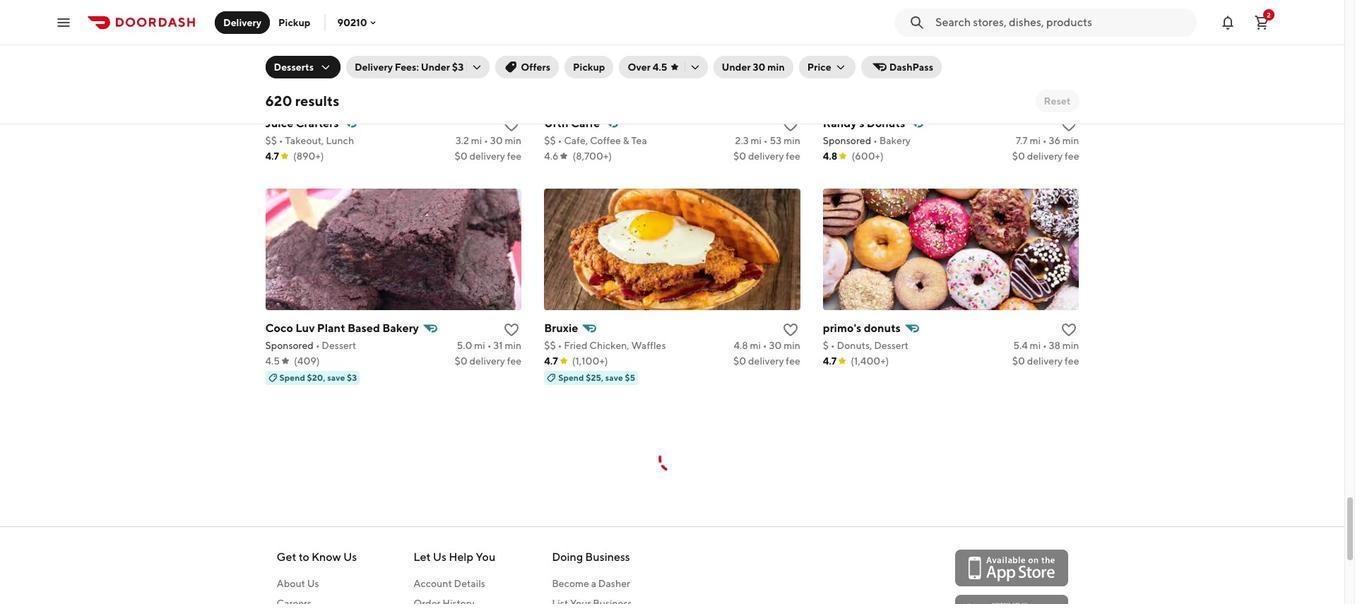 Task type: vqa. For each thing, say whether or not it's contained in the screenshot.
tomato,
no



Task type: describe. For each thing, give the bounding box(es) containing it.
desserts
[[274, 61, 314, 73]]

delivery down 4.8 mi • 30 min
[[748, 355, 784, 367]]

53
[[770, 135, 782, 146]]

$​0 for donuts
[[1013, 355, 1025, 367]]

randy's
[[823, 116, 865, 130]]

$$ • cafe, coffee & tea
[[544, 135, 647, 146]]

donuts
[[867, 116, 905, 130]]

4.5 inside 'over 4.5' button
[[653, 61, 668, 73]]

coco luv plant based bakery
[[265, 321, 419, 335]]

crafters
[[296, 116, 339, 130]]

let
[[414, 550, 431, 564]]

mi for crafters
[[471, 135, 482, 146]]

• up (409)
[[316, 340, 320, 351]]

3.2
[[456, 135, 469, 146]]

know
[[312, 550, 341, 564]]

(1,400+)
[[851, 355, 889, 367]]

delivery for luv
[[470, 355, 505, 367]]

1 dessert from the left
[[322, 340, 356, 351]]

$​0 for donuts
[[1013, 150, 1025, 162]]

takeout,
[[285, 135, 324, 146]]

fee for luv
[[507, 355, 522, 367]]

under 30 min
[[722, 61, 785, 73]]

$ • donuts, dessert
[[823, 340, 909, 351]]

click to add this store to your saved list image for donuts
[[1061, 321, 1078, 338]]

$​0 delivery fee for donuts
[[1013, 355, 1079, 367]]

• left fried on the left bottom of page
[[558, 340, 562, 351]]

$3 for spend $20, save $3
[[347, 372, 357, 383]]

under inside button
[[722, 61, 751, 73]]

reset button
[[1036, 90, 1080, 112]]

2.3
[[735, 135, 749, 146]]

$​0 down 4.8 mi • 30 min
[[734, 355, 746, 367]]

$$ • fried chicken, waffles
[[544, 340, 666, 351]]

2.3 mi • 53 min
[[735, 135, 801, 146]]

randy's donuts
[[823, 116, 905, 130]]

waffles
[[631, 340, 666, 351]]

$$ down 'bruxie'
[[544, 340, 556, 351]]

min for bruxie
[[784, 340, 801, 351]]

cafe,
[[564, 135, 588, 146]]

over 4.5
[[628, 61, 668, 73]]

results
[[295, 93, 339, 109]]

$​0 delivery fee down 4.8 mi • 30 min
[[734, 355, 801, 367]]

fees:
[[395, 61, 419, 73]]

&
[[623, 135, 629, 146]]

spend $20, save $3
[[280, 372, 357, 383]]

30 for juice crafters
[[490, 135, 503, 146]]

coffee
[[590, 135, 621, 146]]

over
[[628, 61, 651, 73]]

• left 38
[[1043, 340, 1047, 351]]

4.6
[[544, 150, 559, 162]]

sponsored for randy's
[[823, 135, 872, 146]]

• left $
[[763, 340, 767, 351]]

juice crafters
[[265, 116, 339, 130]]

fee down 4.8 mi • 30 min
[[786, 355, 801, 367]]

luv
[[295, 321, 315, 335]]

4.8 mi • 30 min
[[734, 340, 801, 351]]

plant
[[317, 321, 345, 335]]

90210
[[337, 17, 367, 28]]

details
[[454, 578, 485, 589]]

$$ for juice
[[265, 135, 277, 146]]

fee for crafters
[[507, 150, 522, 162]]

(890+)
[[293, 150, 324, 162]]

price
[[808, 61, 832, 73]]

sponsored • dessert
[[265, 340, 356, 351]]

delivery for delivery fees: under $3
[[355, 61, 393, 73]]

doing business
[[552, 550, 630, 564]]

1 vertical spatial 4.5
[[265, 355, 280, 367]]

• left '31'
[[487, 340, 492, 351]]

pickup for the bottom pickup button
[[573, 61, 605, 73]]

become
[[552, 578, 589, 589]]

$​0 for luv
[[455, 355, 468, 367]]

price button
[[799, 56, 856, 78]]

click to add this store to your saved list image for crafters
[[503, 116, 520, 133]]

(600+)
[[852, 150, 884, 162]]

620
[[265, 93, 292, 109]]

$​0 for crafters
[[455, 150, 468, 162]]

about us link
[[277, 576, 357, 591]]

mi for donuts
[[1030, 135, 1041, 146]]

account details link
[[414, 576, 496, 591]]

spend for coco luv plant based bakery
[[280, 372, 305, 383]]

mi for luv
[[474, 340, 485, 351]]

primo's
[[823, 321, 862, 335]]

4.8 for 4.8 mi • 30 min
[[734, 340, 748, 351]]

fried
[[564, 340, 588, 351]]

$​0 delivery fee for luv
[[455, 355, 522, 367]]

1 horizontal spatial us
[[343, 550, 357, 564]]

click to add this store to your saved list image up 4.8 mi • 30 min
[[782, 321, 799, 338]]

delivery button
[[215, 11, 270, 34]]

• right $
[[831, 340, 835, 351]]

• left 53 at top right
[[764, 135, 768, 146]]

$25,
[[586, 372, 604, 383]]

(1,100+)
[[572, 355, 608, 367]]

$​0 for caffé
[[734, 150, 746, 162]]

save for coco luv plant based bakery
[[327, 372, 345, 383]]

sponsored for coco
[[265, 340, 314, 351]]

dashpass button
[[861, 56, 942, 78]]

become a dasher
[[552, 578, 630, 589]]

dasher
[[598, 578, 630, 589]]

• down juice
[[279, 135, 283, 146]]

$​0 delivery fee for crafters
[[455, 150, 522, 162]]

5.4 mi • 38 min
[[1014, 340, 1079, 351]]

get
[[277, 550, 296, 564]]

(409)
[[294, 355, 320, 367]]

account details
[[414, 578, 485, 589]]

delivery for caffé
[[748, 150, 784, 162]]

mi for caffé
[[751, 135, 762, 146]]

save for bruxie
[[605, 372, 623, 383]]

donuts,
[[837, 340, 872, 351]]

desserts button
[[265, 56, 341, 78]]

3.2 mi • 30 min
[[456, 135, 522, 146]]

chicken,
[[590, 340, 629, 351]]

• up '(600+)'
[[874, 135, 878, 146]]

juice
[[265, 116, 293, 130]]

sponsored • bakery
[[823, 135, 911, 146]]

$$ for urth
[[544, 135, 556, 146]]

7.7
[[1016, 135, 1028, 146]]

lunch
[[326, 135, 354, 146]]

2 dessert from the left
[[874, 340, 909, 351]]

31
[[494, 340, 503, 351]]

4.7 for primo's donuts
[[823, 355, 837, 367]]

620 results
[[265, 93, 339, 109]]

0 horizontal spatial bakery
[[382, 321, 419, 335]]

donuts
[[864, 321, 901, 335]]

5.0 mi • 31 min
[[457, 340, 522, 351]]



Task type: locate. For each thing, give the bounding box(es) containing it.
delivery down 5.0 mi • 31 min
[[470, 355, 505, 367]]

7.7 mi • 36 min
[[1016, 135, 1079, 146]]

help
[[449, 550, 474, 564]]

you
[[476, 550, 496, 564]]

2 spend from the left
[[558, 372, 584, 383]]

delivery down 3.2 mi • 30 min
[[470, 150, 505, 162]]

2 horizontal spatial us
[[433, 550, 447, 564]]

delivery for crafters
[[470, 150, 505, 162]]

4.7 for juice crafters
[[265, 150, 279, 162]]

1 horizontal spatial 4.7
[[544, 355, 558, 367]]

dessert
[[322, 340, 356, 351], [874, 340, 909, 351]]

fee down '7.7 mi • 36 min'
[[1065, 150, 1079, 162]]

tea
[[631, 135, 647, 146]]

5.4
[[1014, 340, 1028, 351]]

1 horizontal spatial 4.8
[[823, 150, 838, 162]]

pickup left over
[[573, 61, 605, 73]]

delivery
[[470, 150, 505, 162], [748, 150, 784, 162], [1027, 150, 1063, 162], [470, 355, 505, 367], [748, 355, 784, 367], [1027, 355, 1063, 367]]

1 horizontal spatial save
[[605, 372, 623, 383]]

0 horizontal spatial 4.7
[[265, 150, 279, 162]]

2 horizontal spatial 4.7
[[823, 355, 837, 367]]

0 horizontal spatial us
[[307, 578, 319, 589]]

$​0 delivery fee down 5.4 mi • 38 min
[[1013, 355, 1079, 367]]

us right the know
[[343, 550, 357, 564]]

us for let us help you
[[433, 550, 447, 564]]

spend $25, save $5
[[558, 372, 636, 383]]

$$ down juice
[[265, 135, 277, 146]]

$$ up 4.6
[[544, 135, 556, 146]]

delivery down 2.3 mi • 53 min
[[748, 150, 784, 162]]

save left $5
[[605, 372, 623, 383]]

2 button
[[1248, 8, 1276, 36]]

min right 38
[[1063, 340, 1079, 351]]

mi right 2.3 at top
[[751, 135, 762, 146]]

5.0
[[457, 340, 472, 351]]

urth caffé
[[544, 116, 600, 130]]

min right 36
[[1063, 135, 1079, 146]]

fee down 5.0 mi • 31 min
[[507, 355, 522, 367]]

1 horizontal spatial $3
[[452, 61, 464, 73]]

$$
[[265, 135, 277, 146], [544, 135, 556, 146], [544, 340, 556, 351]]

0 horizontal spatial spend
[[280, 372, 305, 383]]

get to know us
[[277, 550, 357, 564]]

coco
[[265, 321, 293, 335]]

sponsored down the coco
[[265, 340, 314, 351]]

based
[[348, 321, 380, 335]]

$​0
[[455, 150, 468, 162], [734, 150, 746, 162], [1013, 150, 1025, 162], [455, 355, 468, 367], [734, 355, 746, 367], [1013, 355, 1025, 367]]

0 vertical spatial 30
[[753, 61, 766, 73]]

bakery right based
[[382, 321, 419, 335]]

sponsored
[[823, 135, 872, 146], [265, 340, 314, 351]]

delivery for delivery
[[223, 17, 262, 28]]

4.8
[[823, 150, 838, 162], [734, 340, 748, 351]]

spend
[[280, 372, 305, 383], [558, 372, 584, 383]]

min right '3.2'
[[505, 135, 522, 146]]

0 horizontal spatial delivery
[[223, 17, 262, 28]]

$5
[[625, 372, 636, 383]]

bakery
[[880, 135, 911, 146], [382, 321, 419, 335]]

• left 36
[[1043, 135, 1047, 146]]

1 horizontal spatial pickup button
[[565, 56, 614, 78]]

pickup up desserts
[[278, 17, 311, 28]]

1 spend from the left
[[280, 372, 305, 383]]

$​0 delivery fee
[[455, 150, 522, 162], [734, 150, 801, 162], [1013, 150, 1079, 162], [455, 355, 522, 367], [734, 355, 801, 367], [1013, 355, 1079, 367]]

min for randy's donuts
[[1063, 135, 1079, 146]]

1 vertical spatial bakery
[[382, 321, 419, 335]]

$20,
[[307, 372, 326, 383]]

about us
[[277, 578, 319, 589]]

0 horizontal spatial pickup
[[278, 17, 311, 28]]

0 horizontal spatial dessert
[[322, 340, 356, 351]]

2 horizontal spatial 30
[[769, 340, 782, 351]]

1 vertical spatial pickup button
[[565, 56, 614, 78]]

2 vertical spatial 30
[[769, 340, 782, 351]]

sponsored down randy's
[[823, 135, 872, 146]]

2 under from the left
[[722, 61, 751, 73]]

min left price
[[768, 61, 785, 73]]

account
[[414, 578, 452, 589]]

fee for donuts
[[1065, 150, 1079, 162]]

min for urth caffé
[[784, 135, 801, 146]]

$3
[[452, 61, 464, 73], [347, 372, 357, 383]]

mi right 5.4
[[1030, 340, 1041, 351]]

1 vertical spatial 4.8
[[734, 340, 748, 351]]

click to add this store to your saved list image
[[503, 321, 520, 338]]

0 horizontal spatial 4.5
[[265, 355, 280, 367]]

delivery down '7.7 mi • 36 min'
[[1027, 150, 1063, 162]]

4.5 right over
[[653, 61, 668, 73]]

0 horizontal spatial pickup button
[[270, 11, 319, 34]]

dessert down coco luv plant based bakery
[[322, 340, 356, 351]]

1 horizontal spatial dessert
[[874, 340, 909, 351]]

click to add this store to your saved list image up 2.3 mi • 53 min
[[782, 116, 799, 133]]

(8,700+)
[[573, 150, 612, 162]]

min left $
[[784, 340, 801, 351]]

mi right 5.0
[[474, 340, 485, 351]]

$
[[823, 340, 829, 351]]

delivery down 5.4 mi • 38 min
[[1027, 355, 1063, 367]]

1 horizontal spatial 30
[[753, 61, 766, 73]]

click to add this store to your saved list image down reset
[[1061, 116, 1078, 133]]

us
[[343, 550, 357, 564], [433, 550, 447, 564], [307, 578, 319, 589]]

3 items, open order cart image
[[1254, 14, 1271, 31]]

90210 button
[[337, 17, 379, 28]]

• right '3.2'
[[484, 135, 488, 146]]

1 horizontal spatial 4.5
[[653, 61, 668, 73]]

fee for caffé
[[786, 150, 801, 162]]

Store search: begin typing to search for stores available on DoorDash text field
[[936, 14, 1189, 30]]

2
[[1267, 10, 1271, 19]]

1 horizontal spatial under
[[722, 61, 751, 73]]

open menu image
[[55, 14, 72, 31]]

0 vertical spatial pickup
[[278, 17, 311, 28]]

$​0 delivery fee down 2.3 mi • 53 min
[[734, 150, 801, 162]]

1 horizontal spatial bakery
[[880, 135, 911, 146]]

over 4.5 button
[[619, 56, 708, 78]]

$​0 delivery fee down '7.7 mi • 36 min'
[[1013, 150, 1079, 162]]

spend left $25,
[[558, 372, 584, 383]]

0 horizontal spatial 30
[[490, 135, 503, 146]]

under 30 min button
[[713, 56, 793, 78]]

0 vertical spatial 4.5
[[653, 61, 668, 73]]

delivery inside button
[[223, 17, 262, 28]]

$​0 down 7.7 on the top right of page
[[1013, 150, 1025, 162]]

$​0 delivery fee down 5.0 mi • 31 min
[[455, 355, 522, 367]]

doing
[[552, 550, 583, 564]]

1 horizontal spatial spend
[[558, 372, 584, 383]]

a
[[591, 578, 597, 589]]

pickup button up desserts
[[270, 11, 319, 34]]

1 vertical spatial delivery
[[355, 61, 393, 73]]

bakery down donuts
[[880, 135, 911, 146]]

save
[[327, 372, 345, 383], [605, 372, 623, 383]]

reset
[[1044, 95, 1071, 107]]

min for juice crafters
[[505, 135, 522, 146]]

min right '31'
[[505, 340, 522, 351]]

1 horizontal spatial pickup
[[573, 61, 605, 73]]

0 vertical spatial bakery
[[880, 135, 911, 146]]

30 for bruxie
[[769, 340, 782, 351]]

1 vertical spatial $3
[[347, 372, 357, 383]]

click to add this store to your saved list image up 3.2 mi • 30 min
[[503, 116, 520, 133]]

spend for bruxie
[[558, 372, 584, 383]]

0 horizontal spatial $3
[[347, 372, 357, 383]]

mi for donuts
[[1030, 340, 1041, 351]]

notification bell image
[[1220, 14, 1237, 31]]

us for about us
[[307, 578, 319, 589]]

• left cafe,
[[558, 135, 562, 146]]

become a dasher link
[[552, 576, 672, 591]]

0 vertical spatial $3
[[452, 61, 464, 73]]

us right let
[[433, 550, 447, 564]]

pickup button left over
[[565, 56, 614, 78]]

1 horizontal spatial delivery
[[355, 61, 393, 73]]

1 vertical spatial sponsored
[[265, 340, 314, 351]]

$​0 down 5.0
[[455, 355, 468, 367]]

0 vertical spatial delivery
[[223, 17, 262, 28]]

4.5
[[653, 61, 668, 73], [265, 355, 280, 367]]

4.7 for bruxie
[[544, 355, 558, 367]]

min right 53 at top right
[[784, 135, 801, 146]]

click to add this store to your saved list image for caffé
[[782, 116, 799, 133]]

30 inside button
[[753, 61, 766, 73]]

0 horizontal spatial save
[[327, 372, 345, 383]]

fee down 3.2 mi • 30 min
[[507, 150, 522, 162]]

0 vertical spatial sponsored
[[823, 135, 872, 146]]

$$ • takeout, lunch
[[265, 135, 354, 146]]

30
[[753, 61, 766, 73], [490, 135, 503, 146], [769, 340, 782, 351]]

dessert down donuts
[[874, 340, 909, 351]]

offers
[[521, 61, 551, 73]]

about
[[277, 578, 305, 589]]

to
[[299, 550, 309, 564]]

30 left price
[[753, 61, 766, 73]]

2 save from the left
[[605, 372, 623, 383]]

mi left $
[[750, 340, 761, 351]]

under
[[421, 61, 450, 73], [722, 61, 751, 73]]

30 right '3.2'
[[490, 135, 503, 146]]

delivery for donuts
[[1027, 150, 1063, 162]]

us right "about"
[[307, 578, 319, 589]]

dashpass
[[890, 61, 934, 73]]

0 vertical spatial pickup button
[[270, 11, 319, 34]]

fee for donuts
[[1065, 355, 1079, 367]]

0 vertical spatial 4.8
[[823, 150, 838, 162]]

0 horizontal spatial 4.8
[[734, 340, 748, 351]]

0 horizontal spatial under
[[421, 61, 450, 73]]

fee down 5.4 mi • 38 min
[[1065, 355, 1079, 367]]

mi right 7.7 on the top right of page
[[1030, 135, 1041, 146]]

$3 for delivery fees: under $3
[[452, 61, 464, 73]]

1 save from the left
[[327, 372, 345, 383]]

4.7 down 'bruxie'
[[544, 355, 558, 367]]

4.5 down the coco
[[265, 355, 280, 367]]

1 under from the left
[[421, 61, 450, 73]]

offers button
[[496, 56, 559, 78]]

pickup for left pickup button
[[278, 17, 311, 28]]

36
[[1049, 135, 1061, 146]]

0 horizontal spatial sponsored
[[265, 340, 314, 351]]

$​0 delivery fee for donuts
[[1013, 150, 1079, 162]]

click to add this store to your saved list image for donuts
[[1061, 116, 1078, 133]]

caffé
[[571, 116, 600, 130]]

$​0 delivery fee for caffé
[[734, 150, 801, 162]]

save right $20,
[[327, 372, 345, 383]]

1 vertical spatial pickup
[[573, 61, 605, 73]]

1 vertical spatial 30
[[490, 135, 503, 146]]

urth
[[544, 116, 569, 130]]

delivery for donuts
[[1027, 355, 1063, 367]]

click to add this store to your saved list image
[[503, 116, 520, 133], [782, 116, 799, 133], [1061, 116, 1078, 133], [782, 321, 799, 338], [1061, 321, 1078, 338]]

$3 right fees: at top left
[[452, 61, 464, 73]]

$​0 down 5.4
[[1013, 355, 1025, 367]]

mi
[[471, 135, 482, 146], [751, 135, 762, 146], [1030, 135, 1041, 146], [474, 340, 485, 351], [750, 340, 761, 351], [1030, 340, 1041, 351]]

let us help you
[[414, 550, 496, 564]]

$​0 delivery fee down 3.2 mi • 30 min
[[455, 150, 522, 162]]

pickup
[[278, 17, 311, 28], [573, 61, 605, 73]]

min for coco luv plant based bakery
[[505, 340, 522, 351]]

click to add this store to your saved list image up 5.4 mi • 38 min
[[1061, 321, 1078, 338]]

1 horizontal spatial sponsored
[[823, 135, 872, 146]]

4.7 down juice
[[265, 150, 279, 162]]

delivery fees: under $3
[[355, 61, 464, 73]]

fee down 2.3 mi • 53 min
[[786, 150, 801, 162]]

min for primo's donuts
[[1063, 340, 1079, 351]]

$​0 down '3.2'
[[455, 150, 468, 162]]

30 left $
[[769, 340, 782, 351]]

primo's donuts
[[823, 321, 901, 335]]

min
[[768, 61, 785, 73], [505, 135, 522, 146], [784, 135, 801, 146], [1063, 135, 1079, 146], [505, 340, 522, 351], [784, 340, 801, 351], [1063, 340, 1079, 351]]

4.8 for 4.8
[[823, 150, 838, 162]]

mi right '3.2'
[[471, 135, 482, 146]]

$​0 down 2.3 at top
[[734, 150, 746, 162]]

bruxie
[[544, 321, 578, 335]]

$3 right $20,
[[347, 372, 357, 383]]

spend down (409)
[[280, 372, 305, 383]]

min inside button
[[768, 61, 785, 73]]

4.7 down $
[[823, 355, 837, 367]]



